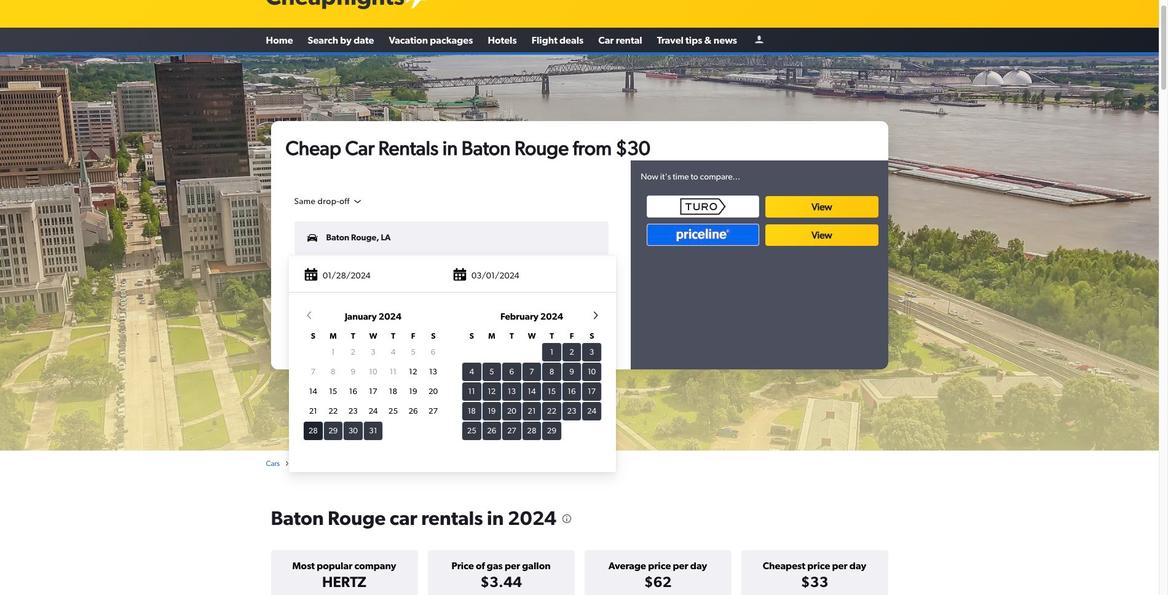 Task type: locate. For each thing, give the bounding box(es) containing it.
baton rouge image
[[0, 55, 1159, 451]]

Car drop-off location Same drop-off field
[[294, 196, 363, 207]]

expedia image
[[674, 225, 736, 238]]

None text field
[[294, 221, 609, 254], [294, 259, 611, 295], [294, 262, 609, 295], [294, 221, 609, 254], [294, 259, 611, 295], [294, 262, 609, 295]]

priceline image
[[647, 224, 760, 246]]



Task type: vqa. For each thing, say whether or not it's contained in the screenshot.
hotwire Image
no



Task type: describe. For each thing, give the bounding box(es) containing it.
autoeurope image
[[783, 226, 845, 236]]

turo image
[[647, 196, 760, 218]]

end date calendar input use left and right arrow keys to change day. use up and down arrow keys to change week. tab
[[294, 309, 611, 466]]



